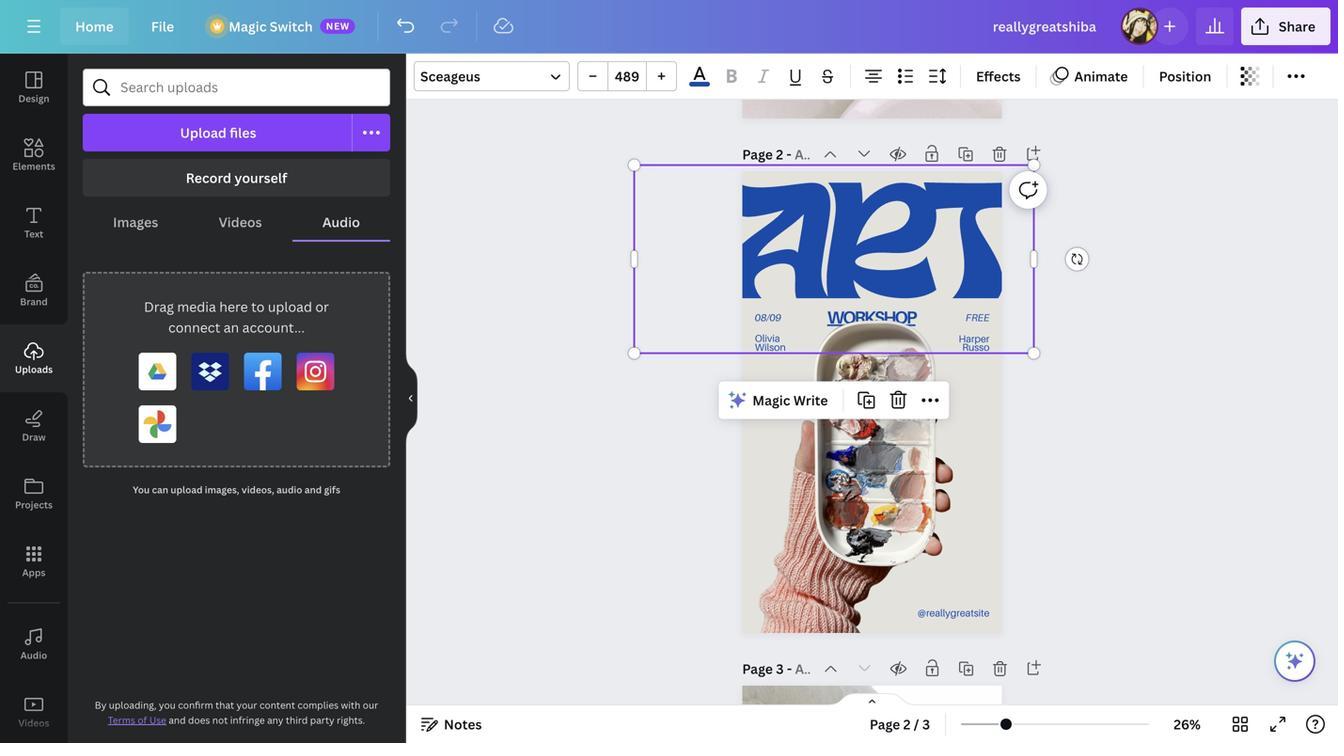 Task type: describe. For each thing, give the bounding box(es) containing it.
to
[[251, 298, 265, 316]]

– – number field
[[614, 67, 641, 85]]

page 2 / 3 button
[[863, 709, 938, 739]]

3 inside button
[[923, 715, 931, 733]]

olivia
[[755, 332, 780, 345]]

upload inside "drag media here to upload or connect an account..."
[[268, 298, 312, 316]]

page 2 -
[[743, 145, 795, 163]]

position button
[[1152, 61, 1220, 91]]

Search uploads search field
[[120, 70, 378, 105]]

design
[[18, 92, 49, 105]]

0 vertical spatial audio
[[323, 213, 360, 231]]

audio
[[277, 484, 302, 496]]

projects
[[15, 499, 53, 511]]

record
[[186, 169, 232, 187]]

ar t
[[728, 181, 1026, 338]]

home link
[[60, 8, 129, 45]]

magic switch
[[229, 17, 313, 35]]

0 vertical spatial videos button
[[188, 204, 292, 240]]

effects
[[977, 67, 1021, 85]]

animate
[[1075, 67, 1129, 85]]

connect
[[168, 318, 220, 336]]

draw button
[[0, 392, 68, 460]]

videos inside side panel tab list
[[18, 717, 49, 730]]

files
[[230, 124, 256, 142]]

design button
[[0, 54, 68, 121]]

media
[[177, 298, 216, 316]]

free
[[966, 312, 990, 324]]

elements button
[[0, 121, 68, 189]]

you can upload images, videos, audio and gifs
[[133, 484, 341, 496]]

new
[[326, 20, 350, 32]]

show pages image
[[827, 692, 918, 707]]

26% button
[[1157, 709, 1218, 739]]

does
[[188, 714, 210, 727]]

audio inside side panel tab list
[[20, 649, 47, 662]]

08/09 olivia wilson
[[755, 312, 786, 353]]

Design title text field
[[978, 8, 1114, 45]]

sceageus
[[421, 67, 481, 85]]

with
[[341, 699, 361, 712]]

terms
[[108, 714, 135, 727]]

switch
[[270, 17, 313, 35]]

0 horizontal spatial audio button
[[0, 611, 68, 678]]

content
[[260, 699, 295, 712]]

notes button
[[414, 709, 490, 739]]

file
[[151, 17, 174, 35]]

complies
[[298, 699, 339, 712]]

uploading,
[[109, 699, 157, 712]]

magic write button
[[723, 385, 836, 415]]

1 horizontal spatial audio button
[[292, 204, 390, 240]]

main menu bar
[[0, 0, 1339, 54]]

0 horizontal spatial upload
[[171, 484, 203, 496]]

or
[[316, 298, 329, 316]]

hide image
[[405, 353, 418, 444]]

t
[[924, 181, 1026, 338]]

and inside by uploading, you confirm that your content complies with our terms of use and does not infringe any third party rights.
[[169, 714, 186, 727]]

write
[[794, 391, 828, 409]]

page for page 3
[[743, 660, 773, 678]]

upload files button
[[83, 114, 353, 151]]

text
[[24, 228, 43, 240]]

ar
[[728, 181, 933, 338]]

uploads button
[[0, 325, 68, 392]]

brand button
[[0, 257, 68, 325]]

page 3 -
[[743, 660, 795, 678]]

page for page 2
[[743, 145, 773, 163]]

text button
[[0, 189, 68, 257]]

apps button
[[0, 528, 68, 596]]

drag
[[144, 298, 174, 316]]

#004aad image
[[690, 82, 710, 87]]

can
[[152, 484, 168, 496]]

rights.
[[337, 714, 365, 727]]

animate button
[[1045, 61, 1136, 91]]



Task type: locate. For each thing, give the bounding box(es) containing it.
group
[[578, 61, 677, 91]]

and
[[305, 484, 322, 496], [169, 714, 186, 727]]

0 vertical spatial and
[[305, 484, 322, 496]]

3 right / at the bottom right of the page
[[923, 715, 931, 733]]

infringe
[[230, 714, 265, 727]]

russo
[[963, 341, 990, 353]]

2 left page title text box
[[776, 145, 784, 163]]

1 vertical spatial videos button
[[0, 678, 68, 743]]

2 for -
[[776, 145, 784, 163]]

page 2 / 3
[[870, 715, 931, 733]]

0 horizontal spatial audio
[[20, 649, 47, 662]]

2 inside the page 2 / 3 button
[[904, 715, 911, 733]]

confirm
[[178, 699, 213, 712]]

0 horizontal spatial magic
[[229, 17, 267, 35]]

wilson
[[755, 341, 786, 353]]

#004aad image
[[690, 82, 710, 87]]

your
[[237, 699, 257, 712]]

elements
[[12, 160, 55, 173]]

3
[[776, 660, 784, 678], [923, 715, 931, 733]]

1 horizontal spatial videos
[[219, 213, 262, 231]]

1 vertical spatial and
[[169, 714, 186, 727]]

page left page title text field
[[743, 660, 773, 678]]

2 for /
[[904, 715, 911, 733]]

0 vertical spatial magic
[[229, 17, 267, 35]]

1 vertical spatial audio button
[[0, 611, 68, 678]]

1 horizontal spatial audio
[[323, 213, 360, 231]]

here
[[219, 298, 248, 316]]

images
[[113, 213, 158, 231]]

that
[[216, 699, 234, 712]]

not
[[212, 714, 228, 727]]

apps
[[22, 566, 46, 579]]

2 left / at the bottom right of the page
[[904, 715, 911, 733]]

audio up or
[[323, 213, 360, 231]]

videos button down record yourself "button"
[[188, 204, 292, 240]]

1 horizontal spatial upload
[[268, 298, 312, 316]]

notes
[[444, 715, 482, 733]]

and left gifs
[[305, 484, 322, 496]]

harper russo
[[959, 333, 990, 353]]

any
[[267, 714, 284, 727]]

magic left switch
[[229, 17, 267, 35]]

magic inside button
[[753, 391, 791, 409]]

- for page 2 -
[[787, 145, 792, 163]]

- left page title text box
[[787, 145, 792, 163]]

upload
[[268, 298, 312, 316], [171, 484, 203, 496]]

magic inside main menu bar
[[229, 17, 267, 35]]

videos
[[219, 213, 262, 231], [18, 717, 49, 730]]

record yourself button
[[83, 159, 390, 197]]

0 horizontal spatial videos
[[18, 717, 49, 730]]

audio button up or
[[292, 204, 390, 240]]

1 horizontal spatial and
[[305, 484, 322, 496]]

by uploading, you confirm that your content complies with our terms of use and does not infringe any third party rights.
[[95, 699, 378, 727]]

page down the show pages image
[[870, 715, 901, 733]]

you
[[159, 699, 176, 712]]

magic
[[229, 17, 267, 35], [753, 391, 791, 409]]

videos button left by
[[0, 678, 68, 743]]

use
[[149, 714, 166, 727]]

images,
[[205, 484, 239, 496]]

1 vertical spatial 3
[[923, 715, 931, 733]]

images button
[[83, 204, 188, 240]]

videos,
[[242, 484, 274, 496]]

0 vertical spatial audio button
[[292, 204, 390, 240]]

1 - from the top
[[787, 145, 792, 163]]

-
[[787, 145, 792, 163], [787, 660, 792, 678]]

sceageus button
[[414, 61, 570, 91]]

share
[[1279, 17, 1316, 35]]

position
[[1160, 67, 1212, 85]]

upload files
[[180, 124, 256, 142]]

party
[[310, 714, 335, 727]]

audio down apps
[[20, 649, 47, 662]]

1 horizontal spatial magic
[[753, 391, 791, 409]]

Page title text field
[[795, 660, 811, 678]]

1 horizontal spatial videos button
[[188, 204, 292, 240]]

- left page title text field
[[787, 660, 792, 678]]

brand
[[20, 295, 48, 308]]

magic for magic switch
[[229, 17, 267, 35]]

0 horizontal spatial 2
[[776, 145, 784, 163]]

2 - from the top
[[787, 660, 792, 678]]

0 vertical spatial videos
[[219, 213, 262, 231]]

audio button
[[292, 204, 390, 240], [0, 611, 68, 678]]

/
[[914, 715, 920, 733]]

canva assistant image
[[1284, 650, 1307, 673]]

page inside button
[[870, 715, 901, 733]]

account...
[[242, 318, 305, 336]]

an
[[224, 318, 239, 336]]

2 vertical spatial page
[[870, 715, 901, 733]]

0 vertical spatial -
[[787, 145, 792, 163]]

terms of use link
[[108, 714, 166, 727]]

0 horizontal spatial and
[[169, 714, 186, 727]]

videos left the terms
[[18, 717, 49, 730]]

1 vertical spatial page
[[743, 660, 773, 678]]

2
[[776, 145, 784, 163], [904, 715, 911, 733]]

share button
[[1242, 8, 1331, 45]]

uploads
[[15, 363, 53, 376]]

magic left write
[[753, 391, 791, 409]]

you
[[133, 484, 150, 496]]

0 vertical spatial page
[[743, 145, 773, 163]]

page left page title text box
[[743, 145, 773, 163]]

26%
[[1174, 715, 1201, 733]]

record yourself
[[186, 169, 287, 187]]

- for page 3 -
[[787, 660, 792, 678]]

our
[[363, 699, 378, 712]]

0 vertical spatial 3
[[776, 660, 784, 678]]

magic for magic write
[[753, 391, 791, 409]]

0 vertical spatial 2
[[776, 145, 784, 163]]

08/09
[[755, 312, 782, 324]]

upload
[[180, 124, 227, 142]]

magic write
[[753, 391, 828, 409]]

third
[[286, 714, 308, 727]]

1 vertical spatial -
[[787, 660, 792, 678]]

@reallygreatsite
[[918, 607, 990, 619]]

file button
[[136, 8, 189, 45]]

upload up account...
[[268, 298, 312, 316]]

0 horizontal spatial 3
[[776, 660, 784, 678]]

1 vertical spatial upload
[[171, 484, 203, 496]]

draw
[[22, 431, 46, 444]]

side panel tab list
[[0, 54, 68, 743]]

and down you
[[169, 714, 186, 727]]

1 vertical spatial 2
[[904, 715, 911, 733]]

drag media here to upload or connect an account...
[[144, 298, 329, 336]]

harper
[[959, 333, 990, 345]]

effects button
[[969, 61, 1029, 91]]

1 horizontal spatial 2
[[904, 715, 911, 733]]

videos button
[[188, 204, 292, 240], [0, 678, 68, 743]]

workshop
[[828, 307, 916, 328]]

upload right can
[[171, 484, 203, 496]]

gifs
[[324, 484, 341, 496]]

1 vertical spatial audio
[[20, 649, 47, 662]]

0 vertical spatial upload
[[268, 298, 312, 316]]

of
[[138, 714, 147, 727]]

1 horizontal spatial 3
[[923, 715, 931, 733]]

3 left page title text field
[[776, 660, 784, 678]]

yourself
[[235, 169, 287, 187]]

1 vertical spatial videos
[[18, 717, 49, 730]]

projects button
[[0, 460, 68, 528]]

1 vertical spatial magic
[[753, 391, 791, 409]]

0 horizontal spatial videos button
[[0, 678, 68, 743]]

audio button down apps
[[0, 611, 68, 678]]

Page title text field
[[795, 145, 810, 164]]

videos down record yourself "button"
[[219, 213, 262, 231]]

by
[[95, 699, 107, 712]]



Task type: vqa. For each thing, say whether or not it's contained in the screenshot.
Drag
yes



